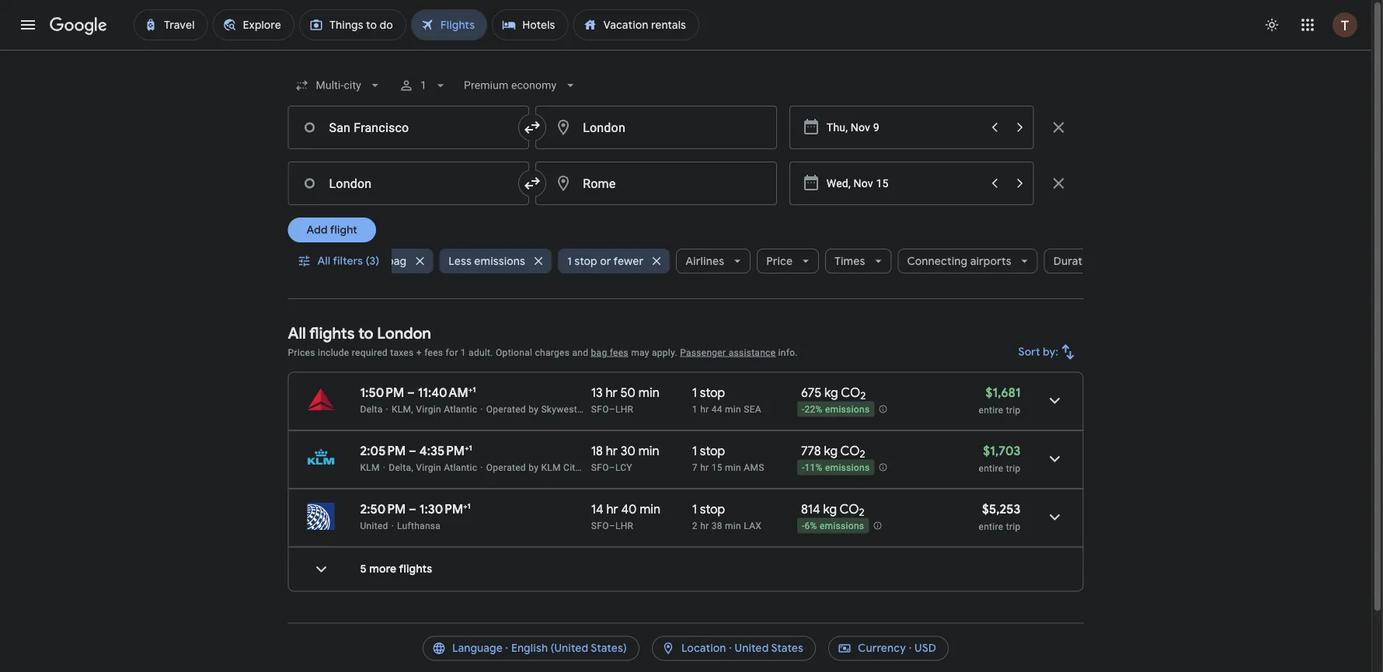 Task type: describe. For each thing, give the bounding box(es) containing it.
english (united states)
[[511, 642, 627, 656]]

states
[[771, 642, 804, 656]]

+ right taxes
[[416, 347, 422, 358]]

location
[[682, 642, 726, 656]]

40
[[621, 501, 637, 517]]

1 delta from the left
[[360, 404, 383, 415]]

min inside 13 hr 50 min sfo – lhr
[[639, 385, 660, 401]]

bag inside 1 carry-on bag popup button
[[387, 254, 407, 268]]

add flight
[[307, 223, 357, 237]]

min inside "1 stop 2 hr 38 min lax"
[[725, 520, 742, 531]]

leaves san francisco international airport at 2:05 pm on thursday, november 9 and arrives at london city airport at 4:35 pm on friday, november 10. element
[[360, 443, 472, 459]]

5 more flights
[[360, 562, 433, 576]]

airlines
[[686, 254, 725, 268]]

sfo for 18
[[591, 462, 609, 473]]

4:35 pm
[[420, 443, 465, 459]]

675
[[801, 385, 822, 401]]

airlines button
[[676, 243, 751, 280]]

entire for $5,253
[[979, 521, 1004, 532]]

times
[[835, 254, 866, 268]]

44
[[712, 404, 723, 415]]

1 stop 7 hr 15 min ams
[[693, 443, 765, 473]]

assistance
[[729, 347, 776, 358]]

all for all filters (3)
[[318, 254, 331, 268]]

5253 US dollars text field
[[983, 501, 1021, 517]]

less
[[449, 254, 472, 268]]

states)
[[591, 642, 627, 656]]

carry-
[[339, 254, 372, 268]]

none search field containing add flight
[[288, 67, 1125, 299]]

6%
[[805, 521, 818, 532]]

1:30 pm
[[420, 501, 463, 517]]

add flight button
[[288, 218, 376, 243]]

stop for 13 hr 50 min
[[700, 385, 725, 401]]

less emissions button
[[439, 243, 552, 280]]

- for 778
[[802, 463, 805, 474]]

adult.
[[469, 347, 493, 358]]

virgin for 11:40 am
[[416, 404, 441, 415]]

swap origin and destination. image for departure text box
[[523, 174, 542, 193]]

1 stop flight. element for 14 hr 40 min
[[693, 501, 725, 520]]

united states
[[735, 642, 804, 656]]

2:05 pm – 4:35 pm + 1
[[360, 443, 472, 459]]

1 inside 2:50 pm – 1:30 pm + 1
[[468, 501, 471, 511]]

2:50 pm
[[360, 501, 406, 517]]

sort
[[1019, 345, 1041, 359]]

lufthansa
[[397, 520, 441, 531]]

layover (1 of 1) is a 1 hr 44 min layover at seattle-tacoma international airport in seattle. element
[[693, 403, 794, 416]]

38
[[712, 520, 723, 531]]

+ for 4:35 pm
[[465, 443, 469, 453]]

sort by:
[[1019, 345, 1059, 359]]

connecting
[[908, 254, 968, 268]]

1 stop flight. element for 18 hr 30 min
[[693, 443, 725, 461]]

price button
[[757, 243, 819, 280]]

hr inside "1 stop 1 hr 44 min sea"
[[701, 404, 709, 415]]

$5,253
[[983, 501, 1021, 517]]

times button
[[826, 243, 892, 280]]

fewer
[[614, 254, 644, 268]]

2 klm from the left
[[541, 462, 561, 473]]

optional
[[496, 347, 533, 358]]

11:40 am
[[418, 385, 468, 401]]

sfo for 14
[[591, 520, 609, 531]]

1 button
[[393, 67, 455, 104]]

connecting airports
[[908, 254, 1012, 268]]

operated by klm cityhopper
[[486, 462, 611, 473]]

language
[[452, 642, 503, 656]]

-22% emissions
[[802, 404, 870, 415]]

1 inside 1 stop 7 hr 15 min ams
[[693, 443, 697, 459]]

hr inside "14 hr 40 min sfo – lhr"
[[607, 501, 618, 517]]

klm,
[[392, 404, 414, 415]]

1 carry-on bag
[[332, 254, 407, 268]]

0 horizontal spatial flights
[[309, 323, 355, 343]]

usd
[[915, 642, 937, 656]]

778 kg co 2
[[801, 443, 866, 461]]

operated by skywest dba delta connection
[[486, 404, 676, 415]]

co for 778
[[841, 443, 860, 459]]

apply.
[[652, 347, 678, 358]]

Arrival time: 1:30 PM on  Friday, November 10. text field
[[420, 501, 471, 517]]

bag fees button
[[591, 347, 629, 358]]

778
[[801, 443, 821, 459]]

+ for 1:30 pm
[[463, 501, 468, 511]]

all filters (3) button
[[288, 243, 392, 280]]

atlantic for 4:35 pm
[[444, 462, 478, 473]]

dba
[[580, 404, 599, 415]]

total duration 18 hr 30 min. element
[[591, 443, 693, 461]]

$1,703
[[984, 443, 1021, 459]]

Departure time: 2:50 PM. text field
[[360, 501, 406, 517]]

may
[[631, 347, 650, 358]]

operated for 11:40 am
[[486, 404, 526, 415]]

leaves san francisco international airport at 1:50 pm on thursday, november 9 and arrives at heathrow airport at 11:40 am on friday, november 10. element
[[360, 385, 476, 401]]

18
[[591, 443, 603, 459]]

or
[[600, 254, 611, 268]]

layover (1 of 1) is a 7 hr 15 min layover at amsterdam airport schiphol in amsterdam. element
[[693, 461, 794, 474]]

by for 18
[[529, 462, 539, 473]]

operated for 4:35 pm
[[486, 462, 526, 473]]

total duration 14 hr 40 min. element
[[591, 501, 693, 520]]

2 inside "1 stop 2 hr 38 min lax"
[[693, 520, 698, 531]]

prices include required taxes + fees for 1 adult. optional charges and bag fees may apply. passenger assistance
[[288, 347, 776, 358]]

- for 814
[[802, 521, 805, 532]]

(united
[[551, 642, 589, 656]]

klm, virgin atlantic
[[392, 404, 478, 415]]

lhr for 40
[[616, 520, 634, 531]]

$1,703 entire trip
[[979, 443, 1021, 474]]

hr inside 1 stop 7 hr 15 min ams
[[701, 462, 709, 473]]

1 inside 1:50 pm – 11:40 am + 1
[[473, 385, 476, 395]]

1703 US dollars text field
[[984, 443, 1021, 459]]

skywest
[[541, 404, 578, 415]]

all flights to london
[[288, 323, 431, 343]]

currency
[[858, 642, 906, 656]]

kg for 675
[[825, 385, 839, 401]]

emissions for 14 hr 40 min
[[820, 521, 865, 532]]

stop inside popup button
[[575, 254, 598, 268]]

-11% emissions
[[802, 463, 870, 474]]

remove flight from london to rome on wed, nov 15 image
[[1050, 174, 1069, 193]]

2:50 pm – 1:30 pm + 1
[[360, 501, 471, 517]]



Task type: vqa. For each thing, say whether or not it's contained in the screenshot.
the bottom  icon
yes



Task type: locate. For each thing, give the bounding box(es) containing it.
 image
[[383, 462, 386, 473], [392, 520, 394, 531]]

1 horizontal spatial delta
[[601, 404, 624, 415]]

2 left 38
[[693, 520, 698, 531]]

hr inside 13 hr 50 min sfo – lhr
[[606, 385, 618, 401]]

None text field
[[536, 106, 777, 149], [536, 162, 777, 205], [536, 106, 777, 149], [536, 162, 777, 205]]

3 entire from the top
[[979, 521, 1004, 532]]

1 operated from the top
[[486, 404, 526, 415]]

1 atlantic from the top
[[444, 404, 478, 415]]

2 up -11% emissions
[[860, 448, 866, 461]]

min right 30 at bottom
[[639, 443, 660, 459]]

1 klm from the left
[[360, 462, 380, 473]]

co for 814
[[840, 501, 859, 517]]

trip inside $5,253 entire trip
[[1006, 521, 1021, 532]]

2:05 pm
[[360, 443, 406, 459]]

2 lhr from the top
[[616, 520, 634, 531]]

entire for $1,681
[[979, 405, 1004, 416]]

kg inside 778 kg co 2
[[824, 443, 838, 459]]

814 kg co 2
[[801, 501, 865, 519]]

Departure time: 2:05 PM. text field
[[360, 443, 406, 459]]

entire inside $1,681 entire trip
[[979, 405, 1004, 416]]

1 vertical spatial by
[[529, 462, 539, 473]]

stop for 18 hr 30 min
[[700, 443, 725, 459]]

delta, virgin atlantic
[[389, 462, 478, 473]]

prices
[[288, 347, 315, 358]]

hr left 44 on the right bottom of page
[[701, 404, 709, 415]]

all left filters at left
[[318, 254, 331, 268]]

0 horizontal spatial delta
[[360, 404, 383, 415]]

0 vertical spatial co
[[841, 385, 861, 401]]

11%
[[805, 463, 823, 474]]

– inside 13 hr 50 min sfo – lhr
[[609, 404, 616, 415]]

0 vertical spatial 1 stop flight. element
[[693, 385, 725, 403]]

sfo inside "14 hr 40 min sfo – lhr"
[[591, 520, 609, 531]]

emissions down 675 kg co 2
[[826, 404, 870, 415]]

united down '2:50 pm'
[[360, 520, 388, 531]]

klm
[[360, 462, 380, 473], [541, 462, 561, 473]]

18 hr 30 min sfo – lcy
[[591, 443, 660, 473]]

0 vertical spatial trip
[[1006, 405, 1021, 416]]

ams
[[744, 462, 765, 473]]

2 vertical spatial kg
[[824, 501, 837, 517]]

2 vertical spatial co
[[840, 501, 859, 517]]

1 vertical spatial trip
[[1006, 463, 1021, 474]]

0 horizontal spatial bag
[[387, 254, 407, 268]]

united
[[360, 520, 388, 531], [735, 642, 769, 656]]

0 horizontal spatial  image
[[383, 462, 386, 473]]

Departure text field
[[827, 162, 981, 204]]

0 vertical spatial sfo
[[591, 404, 609, 415]]

hr right 18
[[606, 443, 618, 459]]

2 up -22% emissions
[[861, 390, 866, 403]]

+ for 11:40 am
[[468, 385, 473, 395]]

hr inside "1 stop 2 hr 38 min lax"
[[701, 520, 709, 531]]

stop inside "1 stop 2 hr 38 min lax"
[[700, 501, 725, 517]]

airports
[[971, 254, 1012, 268]]

hr inside 18 hr 30 min sfo – lcy
[[606, 443, 618, 459]]

1 horizontal spatial united
[[735, 642, 769, 656]]

2 atlantic from the top
[[444, 462, 478, 473]]

more
[[369, 562, 397, 576]]

1:50 pm – 11:40 am + 1
[[360, 385, 476, 401]]

emissions
[[474, 254, 526, 268], [826, 404, 870, 415], [826, 463, 870, 474], [820, 521, 865, 532]]

1 vertical spatial entire
[[979, 463, 1004, 474]]

filters
[[333, 254, 363, 268]]

lhr for 50
[[616, 404, 634, 415]]

flight
[[330, 223, 357, 237]]

trip inside $1,703 entire trip
[[1006, 463, 1021, 474]]

None field
[[288, 72, 389, 100], [458, 72, 585, 100], [288, 72, 389, 100], [458, 72, 585, 100]]

emissions down 814 kg co 2 at the right of the page
[[820, 521, 865, 532]]

lhr down 40
[[616, 520, 634, 531]]

2 inside 778 kg co 2
[[860, 448, 866, 461]]

$1,681
[[986, 385, 1021, 401]]

co for 675
[[841, 385, 861, 401]]

1 horizontal spatial flights
[[399, 562, 433, 576]]

– inside 18 hr 30 min sfo – lcy
[[609, 462, 616, 473]]

hr right 14
[[607, 501, 618, 517]]

min inside 1 stop 7 hr 15 min ams
[[725, 462, 742, 473]]

1 vertical spatial all
[[288, 323, 306, 343]]

min inside "14 hr 40 min sfo – lhr"
[[640, 501, 661, 517]]

1 horizontal spatial all
[[318, 254, 331, 268]]

1 trip from the top
[[1006, 405, 1021, 416]]

fees left the may
[[610, 347, 629, 358]]

1 stop flight. element up 44 on the right bottom of page
[[693, 385, 725, 403]]

stop for 14 hr 40 min
[[700, 501, 725, 517]]

0 vertical spatial united
[[360, 520, 388, 531]]

1 vertical spatial atlantic
[[444, 462, 478, 473]]

leaves san francisco international airport at 2:50 pm on thursday, november 9 and arrives at heathrow airport at 1:30 pm on friday, november 10. element
[[360, 501, 471, 517]]

1 vertical spatial operated
[[486, 462, 526, 473]]

delta down the departure time: 1:50 pm. text field
[[360, 404, 383, 415]]

lhr inside "14 hr 40 min sfo – lhr"
[[616, 520, 634, 531]]

None text field
[[288, 106, 530, 149], [288, 162, 530, 205], [288, 106, 530, 149], [288, 162, 530, 205]]

- down 814
[[802, 521, 805, 532]]

1 vertical spatial bag
[[591, 347, 607, 358]]

united for united
[[360, 520, 388, 531]]

atlantic
[[444, 404, 478, 415], [444, 462, 478, 473]]

30
[[621, 443, 636, 459]]

0 horizontal spatial fees
[[425, 347, 443, 358]]

min up connection
[[639, 385, 660, 401]]

swap origin and destination. image for departure text field
[[523, 118, 542, 137]]

3 sfo from the top
[[591, 520, 609, 531]]

operated right delta, virgin atlantic
[[486, 462, 526, 473]]

entire inside $5,253 entire trip
[[979, 521, 1004, 532]]

co inside 814 kg co 2
[[840, 501, 859, 517]]

entire down the '$1,703'
[[979, 463, 1004, 474]]

and
[[573, 347, 589, 358]]

trip for $1,681
[[1006, 405, 1021, 416]]

2 for 814
[[859, 506, 865, 519]]

+ up delta, virgin atlantic
[[465, 443, 469, 453]]

2 inside 814 kg co 2
[[859, 506, 865, 519]]

to
[[358, 323, 374, 343]]

0 vertical spatial all
[[318, 254, 331, 268]]

2 vertical spatial 1 stop flight. element
[[693, 501, 725, 520]]

virgin down 1:50 pm – 11:40 am + 1
[[416, 404, 441, 415]]

total duration 13 hr 50 min. element
[[591, 385, 693, 403]]

sfo inside 18 hr 30 min sfo – lcy
[[591, 462, 609, 473]]

1 horizontal spatial bag
[[591, 347, 607, 358]]

min right 38
[[725, 520, 742, 531]]

- down 778
[[802, 463, 805, 474]]

2 for 778
[[860, 448, 866, 461]]

1:50 pm
[[360, 385, 404, 401]]

1 sfo from the top
[[591, 404, 609, 415]]

675 kg co 2
[[801, 385, 866, 403]]

flight details. leaves san francisco international airport at 1:50 pm on thursday, november 9 and arrives at heathrow airport at 11:40 am on friday, november 10. image
[[1037, 382, 1074, 419]]

trip down $5,253 text field
[[1006, 521, 1021, 532]]

1681 US dollars text field
[[986, 385, 1021, 401]]

1 - from the top
[[802, 404, 805, 415]]

by for 13
[[529, 404, 539, 415]]

1 vertical spatial flights
[[399, 562, 433, 576]]

duration button
[[1045, 243, 1125, 280]]

operated left skywest
[[486, 404, 526, 415]]

0 vertical spatial  image
[[383, 462, 386, 473]]

stop up 44 on the right bottom of page
[[700, 385, 725, 401]]

stop inside "1 stop 1 hr 44 min sea"
[[700, 385, 725, 401]]

+ down delta, virgin atlantic
[[463, 501, 468, 511]]

min inside "1 stop 1 hr 44 min sea"
[[725, 404, 742, 415]]

trip for $5,253
[[1006, 521, 1021, 532]]

1 vertical spatial united
[[735, 642, 769, 656]]

13 hr 50 min sfo – lhr
[[591, 385, 660, 415]]

2 by from the top
[[529, 462, 539, 473]]

sfo down 18
[[591, 462, 609, 473]]

5 more flights image
[[303, 551, 340, 588]]

cityhopper
[[564, 462, 611, 473]]

trip for $1,703
[[1006, 463, 1021, 474]]

0 vertical spatial flights
[[309, 323, 355, 343]]

0 vertical spatial lhr
[[616, 404, 634, 415]]

2 vertical spatial -
[[802, 521, 805, 532]]

passenger
[[680, 347, 726, 358]]

$5,253 entire trip
[[979, 501, 1021, 532]]

1 vertical spatial kg
[[824, 443, 838, 459]]

taxes
[[390, 347, 414, 358]]

1 vertical spatial  image
[[392, 520, 394, 531]]

2 virgin from the top
[[416, 462, 441, 473]]

0 vertical spatial -
[[802, 404, 805, 415]]

operated
[[486, 404, 526, 415], [486, 462, 526, 473]]

2 for 675
[[861, 390, 866, 403]]

flights up the include
[[309, 323, 355, 343]]

flight details. leaves san francisco international airport at 2:50 pm on thursday, november 9 and arrives at heathrow airport at 1:30 pm on friday, november 10. image
[[1037, 499, 1074, 536]]

1 inside "1 stop 2 hr 38 min lax"
[[693, 501, 697, 517]]

1 carry-on bag button
[[322, 243, 433, 280]]

sea
[[744, 404, 762, 415]]

0 vertical spatial bag
[[387, 254, 407, 268]]

sfo down 14
[[591, 520, 609, 531]]

less emissions
[[449, 254, 526, 268]]

entire down $5,253 text field
[[979, 521, 1004, 532]]

min right 15
[[725, 462, 742, 473]]

entire down $1,681
[[979, 405, 1004, 416]]

+ inside 1:50 pm – 11:40 am + 1
[[468, 385, 473, 395]]

emissions down 778 kg co 2
[[826, 463, 870, 474]]

for
[[446, 347, 458, 358]]

None search field
[[288, 67, 1125, 299]]

13
[[591, 385, 603, 401]]

lhr inside 13 hr 50 min sfo – lhr
[[616, 404, 634, 415]]

Arrival time: 4:35 PM on  Friday, November 10. text field
[[420, 443, 472, 459]]

kg up -6% emissions
[[824, 501, 837, 517]]

1 stop or fewer button
[[558, 243, 670, 280]]

- for 675
[[802, 404, 805, 415]]

lcy
[[616, 462, 633, 473]]

english
[[511, 642, 548, 656]]

0 vertical spatial atlantic
[[444, 404, 478, 415]]

2 vertical spatial entire
[[979, 521, 1004, 532]]

– inside "14 hr 40 min sfo – lhr"
[[609, 520, 616, 531]]

delta,
[[389, 462, 414, 473]]

kg inside 675 kg co 2
[[825, 385, 839, 401]]

virgin down leaves san francisco international airport at 2:05 pm on thursday, november 9 and arrives at london city airport at 4:35 pm on friday, november 10. "element"
[[416, 462, 441, 473]]

Departure text field
[[827, 107, 981, 148]]

3 trip from the top
[[1006, 521, 1021, 532]]

london
[[377, 323, 431, 343]]

1 vertical spatial lhr
[[616, 520, 634, 531]]

1 stop flight. element up 38
[[693, 501, 725, 520]]

3 - from the top
[[802, 521, 805, 532]]

22%
[[805, 404, 823, 415]]

2 1 stop flight. element from the top
[[693, 443, 725, 461]]

klm left "cityhopper"
[[541, 462, 561, 473]]

1 virgin from the top
[[416, 404, 441, 415]]

by left "cityhopper"
[[529, 462, 539, 473]]

+ down adult.
[[468, 385, 473, 395]]

5
[[360, 562, 367, 576]]

main menu image
[[19, 16, 37, 34]]

+ inside 2:50 pm – 1:30 pm + 1
[[463, 501, 468, 511]]

$1,681 entire trip
[[979, 385, 1021, 416]]

0 horizontal spatial klm
[[360, 462, 380, 473]]

1 horizontal spatial  image
[[392, 520, 394, 531]]

 image
[[386, 404, 389, 415]]

14
[[591, 501, 604, 517]]

co up -11% emissions
[[841, 443, 860, 459]]

lhr down 50
[[616, 404, 634, 415]]

2 sfo from the top
[[591, 462, 609, 473]]

trip inside $1,681 entire trip
[[1006, 405, 1021, 416]]

1 entire from the top
[[979, 405, 1004, 416]]

1 swap origin and destination. image from the top
[[523, 118, 542, 137]]

hr left 38
[[701, 520, 709, 531]]

all up prices
[[288, 323, 306, 343]]

1 vertical spatial virgin
[[416, 462, 441, 473]]

united for united states
[[735, 642, 769, 656]]

1 1 stop flight. element from the top
[[693, 385, 725, 403]]

emissions for 18 hr 30 min
[[826, 463, 870, 474]]

1 stop flight. element for 13 hr 50 min
[[693, 385, 725, 403]]

passenger assistance button
[[680, 347, 776, 358]]

entire for $1,703
[[979, 463, 1004, 474]]

kg up -11% emissions
[[824, 443, 838, 459]]

stop up 15
[[700, 443, 725, 459]]

all for all flights to london
[[288, 323, 306, 343]]

0 horizontal spatial all
[[288, 323, 306, 343]]

0 horizontal spatial united
[[360, 520, 388, 531]]

lax
[[744, 520, 762, 531]]

virgin for 4:35 pm
[[416, 462, 441, 473]]

change appearance image
[[1254, 6, 1291, 44]]

virgin
[[416, 404, 441, 415], [416, 462, 441, 473]]

emissions inside popup button
[[474, 254, 526, 268]]

kg inside 814 kg co 2
[[824, 501, 837, 517]]

814
[[801, 501, 821, 517]]

min right 44 on the right bottom of page
[[725, 404, 742, 415]]

2 entire from the top
[[979, 463, 1004, 474]]

 image down '2:50 pm'
[[392, 520, 394, 531]]

fees left for
[[425, 347, 443, 358]]

duration
[[1054, 254, 1099, 268]]

emissions for 13 hr 50 min
[[826, 404, 870, 415]]

2 vertical spatial sfo
[[591, 520, 609, 531]]

-
[[802, 404, 805, 415], [802, 463, 805, 474], [802, 521, 805, 532]]

 image down 2:05 pm text box
[[383, 462, 386, 473]]

Departure time: 1:50 PM. text field
[[360, 385, 404, 401]]

0 vertical spatial entire
[[979, 405, 1004, 416]]

flight details. leaves san francisco international airport at 2:05 pm on thursday, november 9 and arrives at london city airport at 4:35 pm on friday, november 10. image
[[1037, 440, 1074, 478]]

2 trip from the top
[[1006, 463, 1021, 474]]

Arrival time: 11:40 AM on  Friday, November 10. text field
[[418, 385, 476, 401]]

emissions right less at left top
[[474, 254, 526, 268]]

kg for 778
[[824, 443, 838, 459]]

0 vertical spatial kg
[[825, 385, 839, 401]]

delta down 13
[[601, 404, 624, 415]]

1 fees from the left
[[425, 347, 443, 358]]

 image for 2:05 pm
[[383, 462, 386, 473]]

entire inside $1,703 entire trip
[[979, 463, 1004, 474]]

1 inside the 2:05 pm – 4:35 pm + 1
[[469, 443, 472, 453]]

atlantic for 11:40 am
[[444, 404, 478, 415]]

atlantic down "arrival time: 11:40 am on  friday, november 10." text box on the left of the page
[[444, 404, 478, 415]]

trip
[[1006, 405, 1021, 416], [1006, 463, 1021, 474], [1006, 521, 1021, 532]]

kg for 814
[[824, 501, 837, 517]]

all filters (3)
[[318, 254, 380, 268]]

stop
[[575, 254, 598, 268], [700, 385, 725, 401], [700, 443, 725, 459], [700, 501, 725, 517]]

2 operated from the top
[[486, 462, 526, 473]]

co inside 778 kg co 2
[[841, 443, 860, 459]]

0 vertical spatial operated
[[486, 404, 526, 415]]

- down 675
[[802, 404, 805, 415]]

klm down 2:05 pm text box
[[360, 462, 380, 473]]

1 vertical spatial 1 stop flight. element
[[693, 443, 725, 461]]

sfo inside 13 hr 50 min sfo – lhr
[[591, 404, 609, 415]]

2 - from the top
[[802, 463, 805, 474]]

charges
[[535, 347, 570, 358]]

2 vertical spatial trip
[[1006, 521, 1021, 532]]

include
[[318, 347, 349, 358]]

2 delta from the left
[[601, 404, 624, 415]]

loading results progress bar
[[0, 50, 1372, 53]]

1 vertical spatial sfo
[[591, 462, 609, 473]]

stop left or
[[575, 254, 598, 268]]

1 vertical spatial -
[[802, 463, 805, 474]]

required
[[352, 347, 388, 358]]

1 by from the top
[[529, 404, 539, 415]]

min inside 18 hr 30 min sfo – lcy
[[639, 443, 660, 459]]

sfo for 13
[[591, 404, 609, 415]]

1 stop or fewer
[[568, 254, 644, 268]]

0 vertical spatial virgin
[[416, 404, 441, 415]]

connecting airports button
[[898, 243, 1038, 280]]

 image for 2:50 pm
[[392, 520, 394, 531]]

1 stop 1 hr 44 min sea
[[693, 385, 762, 415]]

2 up -6% emissions
[[859, 506, 865, 519]]

connection
[[626, 404, 676, 415]]

co up -22% emissions
[[841, 385, 861, 401]]

min right 40
[[640, 501, 661, 517]]

swap origin and destination. image
[[523, 118, 542, 137], [523, 174, 542, 193]]

remove flight from san francisco to london on thu, nov 9 image
[[1050, 118, 1069, 137]]

2 swap origin and destination. image from the top
[[523, 174, 542, 193]]

trip down 1681 us dollars text field
[[1006, 405, 1021, 416]]

atlantic down arrival time: 4:35 pm on  friday, november 10. text field
[[444, 462, 478, 473]]

trip down the '$1,703'
[[1006, 463, 1021, 474]]

layover (1 of 1) is a 2 hr 38 min layover at los angeles international airport in los angeles. element
[[693, 520, 794, 532]]

all
[[318, 254, 331, 268], [288, 323, 306, 343]]

2 inside 675 kg co 2
[[861, 390, 866, 403]]

price
[[767, 254, 793, 268]]

1 vertical spatial co
[[841, 443, 860, 459]]

co up -6% emissions
[[840, 501, 859, 517]]

kg up -22% emissions
[[825, 385, 839, 401]]

2 fees from the left
[[610, 347, 629, 358]]

by
[[529, 404, 539, 415], [529, 462, 539, 473]]

stop up 38
[[700, 501, 725, 517]]

sort by: button
[[1013, 333, 1084, 371]]

1 horizontal spatial fees
[[610, 347, 629, 358]]

united left states
[[735, 642, 769, 656]]

flights right more
[[399, 562, 433, 576]]

hr right 13
[[606, 385, 618, 401]]

3 1 stop flight. element from the top
[[693, 501, 725, 520]]

1 stop flight. element up 15
[[693, 443, 725, 461]]

50
[[621, 385, 636, 401]]

bag right on
[[387, 254, 407, 268]]

co inside 675 kg co 2
[[841, 385, 861, 401]]

bag right and
[[591, 347, 607, 358]]

1 stop flight. element
[[693, 385, 725, 403], [693, 443, 725, 461], [693, 501, 725, 520]]

by left skywest
[[529, 404, 539, 415]]

1 lhr from the top
[[616, 404, 634, 415]]

all inside all filters (3) button
[[318, 254, 331, 268]]

1 vertical spatial swap origin and destination. image
[[523, 174, 542, 193]]

0 vertical spatial swap origin and destination. image
[[523, 118, 542, 137]]

stop inside 1 stop 7 hr 15 min ams
[[700, 443, 725, 459]]

sfo down 13
[[591, 404, 609, 415]]

kg
[[825, 385, 839, 401], [824, 443, 838, 459], [824, 501, 837, 517]]

1 horizontal spatial klm
[[541, 462, 561, 473]]

+ inside the 2:05 pm – 4:35 pm + 1
[[465, 443, 469, 453]]

1 stop 2 hr 38 min lax
[[693, 501, 762, 531]]

hr right 7 at right
[[701, 462, 709, 473]]

0 vertical spatial by
[[529, 404, 539, 415]]



